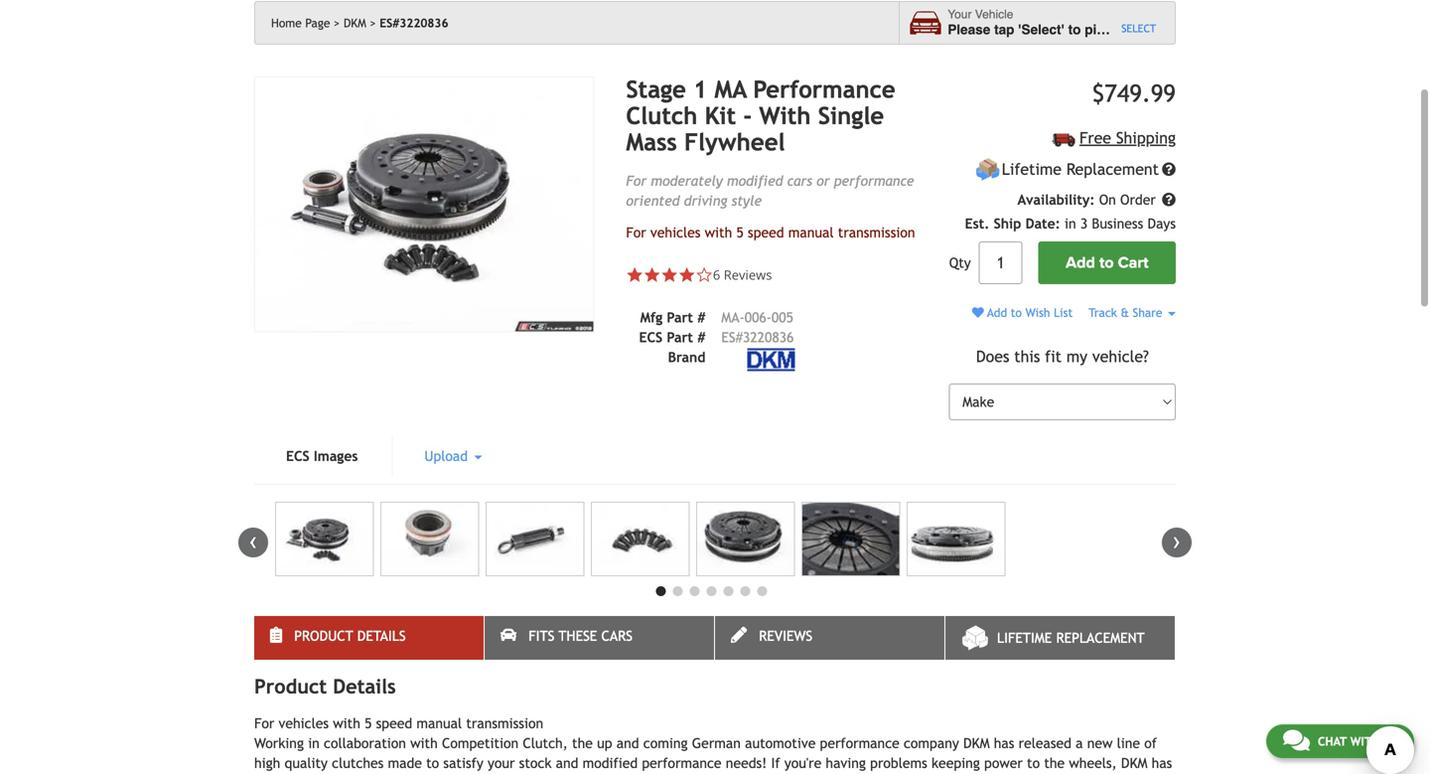 Task type: vqa. For each thing, say whether or not it's contained in the screenshot.
the to in the Add to Cart button
yes



Task type: locate. For each thing, give the bounding box(es) containing it.
vehicles
[[651, 225, 701, 241], [279, 716, 329, 732]]

0 vertical spatial reviews
[[724, 266, 772, 284]]

needs!
[[726, 755, 767, 771]]

ecs down mfg
[[639, 330, 663, 346]]

dkm
[[344, 16, 366, 30], [964, 736, 990, 751], [1122, 755, 1148, 771]]

'select'
[[1019, 22, 1065, 37]]

has
[[994, 736, 1015, 751]]

‹ link
[[238, 528, 268, 558]]

availability: on order
[[1018, 192, 1161, 208]]

replacement inside "link"
[[1057, 630, 1145, 646]]

part
[[667, 310, 694, 326], [667, 330, 694, 346]]

speed up collaboration
[[376, 716, 413, 732]]

for up working
[[254, 716, 275, 732]]

0 vertical spatial transmission
[[838, 225, 916, 241]]

and down clutch,
[[556, 755, 579, 771]]

details
[[357, 628, 406, 644], [333, 675, 396, 698]]

shipping
[[1117, 128, 1177, 147]]

part inside ma-006-005 ecs part #
[[667, 330, 694, 346]]

a right pick
[[1116, 22, 1124, 37]]

1 horizontal spatial manual
[[789, 225, 834, 241]]

for up the oriented
[[626, 173, 647, 189]]

does this fit my vehicle?
[[977, 347, 1150, 365]]

5
[[737, 225, 744, 241], [365, 716, 372, 732]]

› link
[[1163, 528, 1192, 558]]

clutches
[[332, 755, 384, 771]]

2 part from the top
[[667, 330, 694, 346]]

your
[[488, 755, 515, 771]]

modified up style
[[727, 173, 783, 189]]

for
[[626, 173, 647, 189], [626, 225, 647, 241], [254, 716, 275, 732]]

add down 3 at the right top of the page
[[1066, 254, 1096, 272]]

in left 3 at the right top of the page
[[1065, 216, 1077, 232]]

working
[[254, 736, 304, 751]]

1 vertical spatial speed
[[376, 716, 413, 732]]

speed down style
[[748, 225, 785, 241]]

question circle image up days
[[1163, 193, 1177, 207]]

to left cart
[[1100, 254, 1114, 272]]

star image
[[626, 267, 644, 284], [644, 267, 661, 284], [661, 267, 679, 284]]

0 horizontal spatial and
[[556, 755, 579, 771]]

add
[[1066, 254, 1096, 272], [988, 306, 1008, 320]]

product
[[294, 628, 353, 644], [254, 675, 327, 698]]

cars
[[602, 628, 633, 644]]

3220836
[[743, 330, 794, 346]]

with
[[705, 225, 733, 241], [333, 716, 361, 732], [1351, 734, 1380, 748], [411, 736, 438, 751]]

0 horizontal spatial a
[[1076, 736, 1084, 751]]

reviews inside "link"
[[759, 628, 813, 644]]

star image left empty star image
[[661, 267, 679, 284]]

1 horizontal spatial ecs
[[639, 330, 663, 346]]

performance down coming
[[642, 755, 722, 771]]

1 vertical spatial #
[[698, 330, 706, 346]]

1 vertical spatial a
[[1076, 736, 1084, 751]]

manual
[[789, 225, 834, 241], [417, 716, 462, 732]]

es#3220836
[[380, 16, 449, 30]]

0 vertical spatial replacement
[[1067, 160, 1160, 179]]

line
[[1118, 736, 1141, 751]]

0 horizontal spatial add
[[988, 306, 1008, 320]]

1 vertical spatial reviews
[[759, 628, 813, 644]]

performance
[[834, 173, 915, 189], [820, 736, 900, 751], [642, 755, 722, 771]]

and right up
[[617, 736, 639, 751]]

having
[[826, 755, 866, 771]]

0 horizontal spatial transmission
[[466, 716, 544, 732]]

6 reviews link
[[713, 266, 772, 284]]

0 horizontal spatial in
[[308, 736, 320, 751]]

5 inside for vehicles with 5 speed manual transmission working in collaboration with competition clutch, the up and coming german automotive performance company dkm has released a new line of high quality clutches made to satisfy your stock and modified performance needs! if you're having problems keeping power to the wheels, dkm ha
[[365, 716, 372, 732]]

5 up collaboration
[[365, 716, 372, 732]]

this product is lifetime replacement eligible image
[[976, 157, 1001, 182]]

empty star image
[[696, 267, 713, 284]]

manual for for vehicles with 5 speed manual transmission
[[789, 225, 834, 241]]

the left up
[[572, 736, 593, 751]]

1 vertical spatial performance
[[820, 736, 900, 751]]

0 vertical spatial 5
[[737, 225, 744, 241]]

0 vertical spatial part
[[667, 310, 694, 326]]

1 horizontal spatial a
[[1116, 22, 1124, 37]]

2 vertical spatial dkm
[[1122, 755, 1148, 771]]

a inside for vehicles with 5 speed manual transmission working in collaboration with competition clutch, the up and coming german automotive performance company dkm has released a new line of high quality clutches made to satisfy your stock and modified performance needs! if you're having problems keeping power to the wheels, dkm ha
[[1076, 736, 1084, 751]]

1 horizontal spatial modified
[[727, 173, 783, 189]]

1 vertical spatial lifetime
[[998, 630, 1053, 646]]

None text field
[[979, 242, 1023, 284]]

0 vertical spatial the
[[572, 736, 593, 751]]

1 vertical spatial dkm
[[964, 736, 990, 751]]

›
[[1174, 528, 1181, 554]]

1 vertical spatial lifetime replacement
[[998, 630, 1145, 646]]

performance
[[754, 76, 896, 103]]

5 down style
[[737, 225, 744, 241]]

comments image
[[1284, 728, 1311, 752]]

0 vertical spatial performance
[[834, 173, 915, 189]]

0 horizontal spatial 5
[[365, 716, 372, 732]]

ma-006-005 ecs part #
[[639, 310, 794, 346]]

&
[[1121, 306, 1130, 320]]

dkm left has
[[964, 736, 990, 751]]

add to wish list
[[985, 306, 1073, 320]]

mass
[[626, 128, 677, 156]]

clutch,
[[523, 736, 568, 751]]

2 star image from the left
[[644, 267, 661, 284]]

in
[[1065, 216, 1077, 232], [308, 736, 320, 751]]

1 vertical spatial and
[[556, 755, 579, 771]]

1 vertical spatial manual
[[417, 716, 462, 732]]

5 for for vehicles with 5 speed manual transmission
[[737, 225, 744, 241]]

0 vertical spatial lifetime
[[1002, 160, 1062, 179]]

1 vertical spatial for
[[626, 225, 647, 241]]

0 vertical spatial vehicles
[[651, 225, 701, 241]]

1 vertical spatial product details
[[254, 675, 396, 698]]

1 part from the top
[[667, 310, 694, 326]]

2 vertical spatial for
[[254, 716, 275, 732]]

3 star image from the left
[[661, 267, 679, 284]]

cart
[[1119, 254, 1149, 272]]

1 vertical spatial vehicles
[[279, 716, 329, 732]]

speed
[[748, 225, 785, 241], [376, 716, 413, 732]]

0 vertical spatial product
[[294, 628, 353, 644]]

1 horizontal spatial 5
[[737, 225, 744, 241]]

wheels,
[[1070, 755, 1118, 771]]

2 vertical spatial performance
[[642, 755, 722, 771]]

add to cart
[[1066, 254, 1149, 272]]

# left ma-
[[698, 310, 706, 326]]

part up brand
[[667, 330, 694, 346]]

with up collaboration
[[333, 716, 361, 732]]

with left us on the bottom right of page
[[1351, 734, 1380, 748]]

mfg part #
[[641, 310, 706, 326]]

0 vertical spatial ecs
[[639, 330, 663, 346]]

in up quality
[[308, 736, 320, 751]]

manual down cars
[[789, 225, 834, 241]]

home page
[[271, 16, 330, 30]]

transmission inside for vehicles with 5 speed manual transmission working in collaboration with competition clutch, the up and coming german automotive performance company dkm has released a new line of high quality clutches made to satisfy your stock and modified performance needs! if you're having problems keeping power to the wheels, dkm ha
[[466, 716, 544, 732]]

star image left star image
[[644, 267, 661, 284]]

reviews
[[724, 266, 772, 284], [759, 628, 813, 644]]

a inside 'your vehicle please tap 'select' to pick a vehicle'
[[1116, 22, 1124, 37]]

the down released
[[1045, 755, 1065, 771]]

0 horizontal spatial speed
[[376, 716, 413, 732]]

1 vertical spatial question circle image
[[1163, 193, 1177, 207]]

kit
[[705, 102, 736, 130]]

add right heart icon
[[988, 306, 1008, 320]]

0 vertical spatial #
[[698, 310, 706, 326]]

performance right the or
[[834, 173, 915, 189]]

manual up competition
[[417, 716, 462, 732]]

to inside "button"
[[1100, 254, 1114, 272]]

1 vertical spatial add
[[988, 306, 1008, 320]]

1 horizontal spatial speed
[[748, 225, 785, 241]]

ecs left images
[[286, 448, 310, 464]]

1 question circle image from the top
[[1163, 163, 1177, 177]]

0 vertical spatial add
[[1066, 254, 1096, 272]]

transmission for for vehicles with 5 speed manual transmission
[[838, 225, 916, 241]]

2 question circle image from the top
[[1163, 193, 1177, 207]]

1 horizontal spatial transmission
[[838, 225, 916, 241]]

track & share
[[1089, 306, 1167, 320]]

1 vertical spatial modified
[[583, 755, 638, 771]]

question circle image down 'shipping'
[[1163, 163, 1177, 177]]

a left new
[[1076, 736, 1084, 751]]

for vehicles with 5 speed manual transmission working in collaboration with competition clutch, the up and coming german automotive performance company dkm has released a new line of high quality clutches made to satisfy your stock and modified performance needs! if you're having problems keeping power to the wheels, dkm ha
[[254, 716, 1173, 774]]

dkm right page
[[344, 16, 366, 30]]

1 horizontal spatial and
[[617, 736, 639, 751]]

0 horizontal spatial the
[[572, 736, 593, 751]]

modified down up
[[583, 755, 638, 771]]

es#3220836 - ma-006-005 - stage 1 ma performance clutch kit - with single mass flywheel - for moderately modified cars or performance oriented driving style - dkm - bmw image
[[254, 77, 595, 332], [275, 502, 374, 577], [381, 502, 479, 577], [486, 502, 585, 577], [591, 502, 690, 577], [697, 502, 795, 577], [802, 502, 901, 577], [907, 502, 1006, 577]]

1 horizontal spatial dkm
[[964, 736, 990, 751]]

to down released
[[1028, 755, 1041, 771]]

vehicles up working
[[279, 716, 329, 732]]

for down the oriented
[[626, 225, 647, 241]]

0 vertical spatial a
[[1116, 22, 1124, 37]]

speed inside for vehicles with 5 speed manual transmission working in collaboration with competition clutch, the up and coming german automotive performance company dkm has released a new line of high quality clutches made to satisfy your stock and modified performance needs! if you're having problems keeping power to the wheels, dkm ha
[[376, 716, 413, 732]]

select link
[[1122, 21, 1157, 37]]

for inside 'for moderately modified cars or performance oriented driving style'
[[626, 173, 647, 189]]

lifetime replacement
[[1002, 160, 1160, 179], [998, 630, 1145, 646]]

1 vertical spatial the
[[1045, 755, 1065, 771]]

0 vertical spatial question circle image
[[1163, 163, 1177, 177]]

to inside 'your vehicle please tap 'select' to pick a vehicle'
[[1069, 22, 1082, 37]]

the
[[572, 736, 593, 751], [1045, 755, 1065, 771]]

upload button
[[393, 436, 514, 476]]

brand
[[668, 349, 706, 365]]

0 vertical spatial in
[[1065, 216, 1077, 232]]

1 vertical spatial part
[[667, 330, 694, 346]]

0 vertical spatial for
[[626, 173, 647, 189]]

1 horizontal spatial add
[[1066, 254, 1096, 272]]

to left pick
[[1069, 22, 1082, 37]]

manual inside for vehicles with 5 speed manual transmission working in collaboration with competition clutch, the up and coming german automotive performance company dkm has released a new line of high quality clutches made to satisfy your stock and modified performance needs! if you're having problems keeping power to the wheels, dkm ha
[[417, 716, 462, 732]]

0 horizontal spatial vehicles
[[279, 716, 329, 732]]

0 vertical spatial manual
[[789, 225, 834, 241]]

ship
[[994, 216, 1022, 232]]

fits these cars
[[529, 628, 633, 644]]

0 vertical spatial modified
[[727, 173, 783, 189]]

does
[[977, 347, 1010, 365]]

#
[[698, 310, 706, 326], [698, 330, 706, 346]]

0 vertical spatial dkm
[[344, 16, 366, 30]]

a
[[1116, 22, 1124, 37], [1076, 736, 1084, 751]]

1 vertical spatial 5
[[365, 716, 372, 732]]

# up brand
[[698, 330, 706, 346]]

3
[[1081, 216, 1088, 232]]

new
[[1088, 736, 1113, 751]]

add for add to wish list
[[988, 306, 1008, 320]]

question circle image
[[1163, 163, 1177, 177], [1163, 193, 1177, 207]]

ecs images link
[[254, 436, 390, 476]]

fits these cars link
[[485, 616, 714, 660]]

speed for for vehicles with 5 speed manual transmission
[[748, 225, 785, 241]]

availability:
[[1018, 192, 1096, 208]]

1
[[694, 76, 708, 103]]

vehicles down the oriented
[[651, 225, 701, 241]]

dkm down line
[[1122, 755, 1148, 771]]

0 horizontal spatial modified
[[583, 755, 638, 771]]

add inside "button"
[[1066, 254, 1096, 272]]

star image up mfg
[[626, 267, 644, 284]]

part right mfg
[[667, 310, 694, 326]]

6
[[713, 266, 721, 284]]

1 horizontal spatial the
[[1045, 755, 1065, 771]]

1 vertical spatial ecs
[[286, 448, 310, 464]]

006-
[[745, 310, 772, 326]]

in inside for vehicles with 5 speed manual transmission working in collaboration with competition clutch, the up and coming german automotive performance company dkm has released a new line of high quality clutches made to satisfy your stock and modified performance needs! if you're having problems keeping power to the wheels, dkm ha
[[308, 736, 320, 751]]

performance up having
[[820, 736, 900, 751]]

1 vertical spatial replacement
[[1057, 630, 1145, 646]]

ma
[[715, 76, 747, 103]]

ecs
[[639, 330, 663, 346], [286, 448, 310, 464]]

1 vertical spatial in
[[308, 736, 320, 751]]

749.99
[[1105, 80, 1177, 107]]

vehicles inside for vehicles with 5 speed manual transmission working in collaboration with competition clutch, the up and coming german automotive performance company dkm has released a new line of high quality clutches made to satisfy your stock and modified performance needs! if you're having problems keeping power to the wheels, dkm ha
[[279, 716, 329, 732]]

product details link
[[254, 616, 484, 660]]

0 horizontal spatial manual
[[417, 716, 462, 732]]

free
[[1080, 128, 1112, 147]]

reviews link
[[715, 616, 945, 660]]

1 horizontal spatial vehicles
[[651, 225, 701, 241]]

1 vertical spatial transmission
[[466, 716, 544, 732]]

0 vertical spatial speed
[[748, 225, 785, 241]]

to left wish
[[1011, 306, 1022, 320]]

2 # from the top
[[698, 330, 706, 346]]



Task type: describe. For each thing, give the bounding box(es) containing it.
problems
[[871, 755, 928, 771]]

0 vertical spatial details
[[357, 628, 406, 644]]

images
[[314, 448, 358, 464]]

keeping
[[932, 755, 981, 771]]

stage
[[626, 76, 686, 103]]

business
[[1092, 216, 1144, 232]]

1 # from the top
[[698, 310, 706, 326]]

vehicle?
[[1093, 347, 1150, 365]]

to right made
[[426, 755, 439, 771]]

automotive
[[745, 736, 816, 751]]

fits
[[529, 628, 555, 644]]

# inside ma-006-005 ecs part #
[[698, 330, 706, 346]]

date:
[[1026, 216, 1061, 232]]

quality
[[285, 755, 328, 771]]

style
[[732, 193, 762, 209]]

manual for for vehicles with 5 speed manual transmission working in collaboration with competition clutch, the up and coming german automotive performance company dkm has released a new line of high quality clutches made to satisfy your stock and modified performance needs! if you're having problems keeping power to the wheels, dkm ha
[[417, 716, 462, 732]]

0 vertical spatial and
[[617, 736, 639, 751]]

transmission for for vehicles with 5 speed manual transmission working in collaboration with competition clutch, the up and coming german automotive performance company dkm has released a new line of high quality clutches made to satisfy your stock and modified performance needs! if you're having problems keeping power to the wheels, dkm ha
[[466, 716, 544, 732]]

with
[[760, 102, 811, 130]]

or
[[817, 173, 830, 189]]

competition
[[442, 736, 519, 751]]

for for for moderately modified cars or performance oriented driving style
[[626, 173, 647, 189]]

pick
[[1085, 22, 1112, 37]]

dkm image
[[722, 348, 821, 372]]

vehicle
[[976, 8, 1014, 22]]

0 horizontal spatial dkm
[[344, 16, 366, 30]]

1 star image from the left
[[626, 267, 644, 284]]

coming
[[644, 736, 688, 751]]

moderately
[[651, 173, 723, 189]]

us
[[1384, 734, 1398, 748]]

question circle image for on order
[[1163, 193, 1177, 207]]

for vehicles with 5 speed manual transmission
[[626, 225, 916, 241]]

high
[[254, 755, 281, 771]]

performance inside 'for moderately modified cars or performance oriented driving style'
[[834, 173, 915, 189]]

mfg
[[641, 310, 663, 326]]

please
[[948, 22, 991, 37]]

home page link
[[271, 16, 340, 30]]

home
[[271, 16, 302, 30]]

this
[[1015, 347, 1041, 365]]

up
[[597, 736, 613, 751]]

5 for for vehicles with 5 speed manual transmission working in collaboration with competition clutch, the up and coming german automotive performance company dkm has released a new line of high quality clutches made to satisfy your stock and modified performance needs! if you're having problems keeping power to the wheels, dkm ha
[[365, 716, 372, 732]]

‹
[[249, 528, 257, 554]]

speed for for vehicles with 5 speed manual transmission working in collaboration with competition clutch, the up and coming german automotive performance company dkm has released a new line of high quality clutches made to satisfy your stock and modified performance needs! if you're having problems keeping power to the wheels, dkm ha
[[376, 716, 413, 732]]

released
[[1019, 736, 1072, 751]]

modified inside 'for moderately modified cars or performance oriented driving style'
[[727, 173, 783, 189]]

add to wish list link
[[973, 306, 1073, 320]]

heart image
[[973, 307, 985, 319]]

question circle image for lifetime replacement
[[1163, 163, 1177, 177]]

vehicles for for vehicles with 5 speed manual transmission
[[651, 225, 701, 241]]

you're
[[785, 755, 822, 771]]

1 vertical spatial details
[[333, 675, 396, 698]]

lifetime inside "link"
[[998, 630, 1053, 646]]

for moderately modified cars or performance oriented driving style
[[626, 173, 915, 209]]

2 horizontal spatial dkm
[[1122, 755, 1148, 771]]

select
[[1122, 22, 1157, 35]]

est. ship date: in 3 business days
[[966, 216, 1177, 232]]

list
[[1054, 306, 1073, 320]]

track & share button
[[1089, 306, 1177, 320]]

fit
[[1046, 347, 1062, 365]]

modified inside for vehicles with 5 speed manual transmission working in collaboration with competition clutch, the up and coming german automotive performance company dkm has released a new line of high quality clutches made to satisfy your stock and modified performance needs! if you're having problems keeping power to the wheels, dkm ha
[[583, 755, 638, 771]]

free shipping image
[[1053, 133, 1076, 147]]

stock
[[519, 755, 552, 771]]

cars
[[788, 173, 813, 189]]

es# 3220836 brand
[[668, 330, 794, 365]]

oriented
[[626, 193, 680, 209]]

power
[[985, 755, 1023, 771]]

lifetime replacement inside "link"
[[998, 630, 1145, 646]]

1 horizontal spatial in
[[1065, 216, 1077, 232]]

wish
[[1026, 306, 1051, 320]]

for for for vehicles with 5 speed manual transmission
[[626, 225, 647, 241]]

made
[[388, 755, 422, 771]]

est.
[[966, 216, 990, 232]]

add to cart button
[[1039, 242, 1177, 284]]

tap
[[995, 22, 1015, 37]]

on
[[1100, 192, 1117, 208]]

ecs images
[[286, 448, 358, 464]]

star image
[[679, 267, 696, 284]]

clutch
[[626, 102, 698, 130]]

qty
[[950, 255, 971, 271]]

ma-
[[722, 310, 745, 326]]

for inside for vehicles with 5 speed manual transmission working in collaboration with competition clutch, the up and coming german automotive performance company dkm has released a new line of high quality clutches made to satisfy your stock and modified performance needs! if you're having problems keeping power to the wheels, dkm ha
[[254, 716, 275, 732]]

free shipping
[[1080, 128, 1177, 147]]

company
[[904, 736, 960, 751]]

-
[[744, 102, 752, 130]]

if
[[772, 755, 781, 771]]

0 vertical spatial lifetime replacement
[[1002, 160, 1160, 179]]

dkm link
[[344, 16, 376, 30]]

005
[[772, 310, 794, 326]]

es#
[[722, 330, 743, 346]]

vehicles for for vehicles with 5 speed manual transmission working in collaboration with competition clutch, the up and coming german automotive performance company dkm has released a new line of high quality clutches made to satisfy your stock and modified performance needs! if you're having problems keeping power to the wheels, dkm ha
[[279, 716, 329, 732]]

stage 1 ma performance clutch kit - with single mass flywheel
[[626, 76, 896, 156]]

satisfy
[[444, 755, 484, 771]]

collaboration
[[324, 736, 406, 751]]

with up made
[[411, 736, 438, 751]]

1 vertical spatial product
[[254, 675, 327, 698]]

add for add to cart
[[1066, 254, 1096, 272]]

share
[[1133, 306, 1163, 320]]

order
[[1121, 192, 1156, 208]]

0 horizontal spatial ecs
[[286, 448, 310, 464]]

these
[[559, 628, 598, 644]]

0 vertical spatial product details
[[294, 628, 406, 644]]

upload
[[425, 448, 472, 464]]

ecs inside ma-006-005 ecs part #
[[639, 330, 663, 346]]

chat
[[1319, 734, 1348, 748]]

days
[[1148, 216, 1177, 232]]

chat with us
[[1319, 734, 1398, 748]]

with down the driving
[[705, 225, 733, 241]]

your vehicle please tap 'select' to pick a vehicle
[[948, 8, 1173, 37]]

6 reviews
[[713, 266, 772, 284]]

of
[[1145, 736, 1158, 751]]



